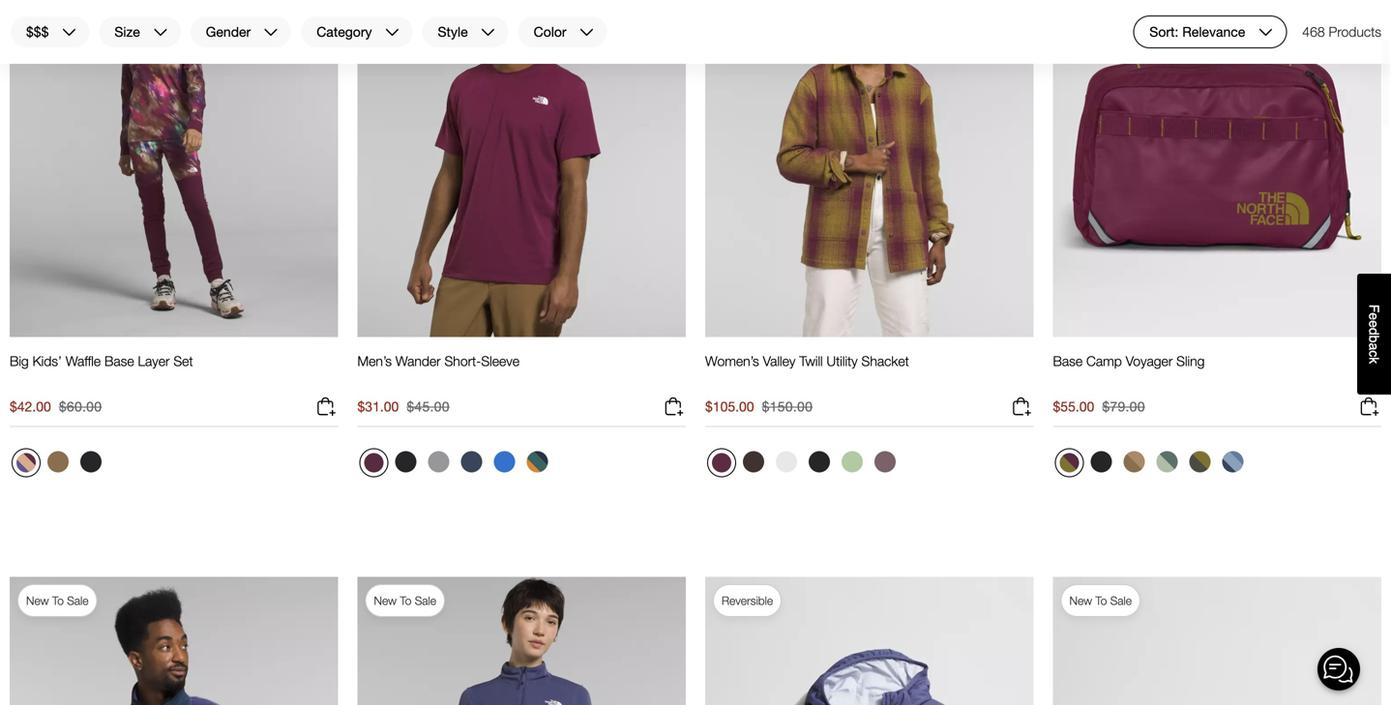 Task type: describe. For each thing, give the bounding box(es) containing it.
shady blue image
[[461, 451, 482, 473]]

men's wander short-sleeve
[[358, 353, 520, 369]]

dark sage/misty sage image
[[1157, 451, 1178, 473]]

$60.00
[[59, 399, 102, 415]]

short-
[[445, 353, 481, 369]]

to for lumbnical—s image
[[1096, 594, 1107, 608]]

d
[[1367, 328, 1382, 336]]

category
[[317, 24, 372, 40]]

base camp voyager sling
[[1053, 353, 1205, 369]]

women's valley twill utility shacket button
[[705, 353, 909, 387]]

tnf black/tnf white image
[[1091, 451, 1112, 473]]

base camp voyager sling button
[[1053, 353, 1205, 387]]

boysenberry large halfdome shadow plaid image
[[712, 453, 732, 473]]

reversible
[[722, 594, 773, 608]]

big kids' waffle base layer set image
[[10, 0, 338, 337]]

468 products
[[1303, 24, 1382, 40]]

a
[[1367, 343, 1382, 351]]

coal brown image
[[743, 451, 764, 473]]

b
[[1367, 336, 1382, 343]]

$choose color$ option group for $150.00
[[705, 446, 903, 485]]

gender button
[[189, 15, 292, 48]]

big kids' waffle base layer set button
[[10, 353, 193, 387]]

boysenberry paint lightening small print image
[[16, 453, 36, 473]]

$105.00
[[705, 399, 754, 415]]

men's
[[358, 353, 392, 369]]

$55.00
[[1053, 399, 1095, 415]]

new for men's extreme pile pullover image
[[26, 594, 49, 608]]

1 e from the top
[[1367, 313, 1382, 320]]

Utility Brown Camo Texture Small Print radio
[[43, 446, 74, 477]]

lumbnical—s image
[[1053, 577, 1382, 705]]

sale for women's sunriser ¼-zip image on the left bottom
[[415, 594, 436, 608]]

2 e from the top
[[1367, 320, 1382, 328]]

sort:
[[1150, 24, 1179, 40]]

Coal Brown radio
[[738, 446, 769, 477]]

size button
[[98, 15, 182, 48]]

camp
[[1087, 353, 1122, 369]]

sling
[[1177, 353, 1205, 369]]

Dark Sage/Misty Sage radio
[[1152, 446, 1183, 477]]

new for lumbnical—s image
[[1070, 594, 1093, 608]]

men's wander short-sleeve button
[[358, 353, 520, 387]]

$$$ button
[[10, 15, 90, 48]]

$choose color$ option group for $60.00
[[10, 446, 108, 485]]

meld grey heather image
[[428, 451, 450, 473]]

almond butter/utility brown image
[[1124, 451, 1145, 473]]

set
[[174, 353, 193, 369]]

Shady Blue radio
[[456, 446, 487, 477]]

size
[[115, 24, 140, 40]]

gardenia white image
[[776, 451, 797, 473]]

tnf black image
[[395, 451, 417, 473]]

boysenberry/sulphur moss image
[[1060, 453, 1079, 473]]

layer
[[138, 353, 170, 369]]

sulphur moss/new taupe green image
[[1190, 451, 1211, 473]]

men's wander short-sleeve image
[[358, 0, 686, 337]]

Gardenia White radio
[[771, 446, 802, 477]]

1 tnf black radio from the left
[[75, 446, 106, 477]]

f
[[1367, 305, 1382, 313]]

new to sale for lumbnical—s image
[[1070, 594, 1132, 608]]

voyager
[[1126, 353, 1173, 369]]

Sulphur Moss/New Taupe Green radio
[[1185, 446, 1216, 477]]

$42.00
[[10, 399, 51, 415]]

$79.00
[[1103, 399, 1146, 415]]

valley
[[763, 353, 796, 369]]

Boysenberry radio
[[360, 448, 389, 477]]

color
[[534, 24, 567, 40]]

new to sale for men's extreme pile pullover image
[[26, 594, 89, 608]]

color button
[[517, 15, 608, 48]]

Boysenberry Paint Lightening Small Print radio
[[12, 448, 41, 477]]

boysenberry image
[[364, 453, 384, 473]]

Summit Navy Camo Texture Print radio
[[522, 446, 553, 477]]

$$$
[[26, 24, 49, 40]]

optic blue image
[[494, 451, 515, 473]]

new for women's sunriser ¼-zip image on the left bottom
[[374, 594, 397, 608]]



Task type: vqa. For each thing, say whether or not it's contained in the screenshot.
"Joggers"
no



Task type: locate. For each thing, give the bounding box(es) containing it.
tnf black radio right utility brown camo texture small print image
[[75, 446, 106, 477]]

0 horizontal spatial tnf black image
[[80, 451, 102, 473]]

utility brown camo texture small print image
[[47, 451, 69, 473]]

tnf black radio right boysenberry radio in the left of the page
[[390, 446, 421, 477]]

tnf black image left misty sage icon plaid 2 radio
[[809, 451, 830, 473]]

1 horizontal spatial base
[[1053, 353, 1083, 369]]

women's valley twill utility shacket image
[[705, 0, 1034, 337]]

3 new from the left
[[1070, 594, 1093, 608]]

3 $choose color$ option group from the left
[[705, 446, 903, 485]]

misty sage icon plaid 2 image
[[842, 451, 863, 473]]

1 horizontal spatial tnf black radio
[[390, 446, 421, 477]]

2 horizontal spatial new
[[1070, 594, 1093, 608]]

men's extreme pile pullover image
[[10, 577, 338, 705]]

waffle
[[66, 353, 101, 369]]

1 $choose color$ option group from the left
[[10, 446, 108, 485]]

summit navy camo texture print image
[[527, 451, 548, 473]]

women's valley twill utility shacket
[[705, 353, 909, 369]]

1 new to sale from the left
[[26, 594, 89, 608]]

base
[[105, 353, 134, 369], [1053, 353, 1083, 369]]

2 horizontal spatial new to sale
[[1070, 594, 1132, 608]]

468
[[1303, 24, 1325, 40]]

big
[[10, 353, 29, 369]]

sort: relevance
[[1150, 24, 1246, 40]]

Optic Blue radio
[[489, 446, 520, 477]]

3 sale from the left
[[1111, 594, 1132, 608]]

new
[[26, 594, 49, 608], [374, 594, 397, 608], [1070, 594, 1093, 608]]

gender
[[206, 24, 251, 40]]

2 base from the left
[[1053, 353, 1083, 369]]

utility
[[827, 353, 858, 369]]

base camp voyager sling image
[[1053, 0, 1382, 337]]

0 horizontal spatial new to sale
[[26, 594, 89, 608]]

$choose color$ option group
[[10, 446, 108, 485], [358, 446, 555, 485], [705, 446, 903, 485], [1053, 446, 1251, 485]]

wander
[[396, 353, 441, 369]]

3 tnf black radio from the left
[[804, 446, 835, 477]]

sort: relevance button
[[1133, 15, 1287, 48]]

tnf black image
[[80, 451, 102, 473], [809, 451, 830, 473]]

4 $choose color$ option group from the left
[[1053, 446, 1251, 485]]

2 horizontal spatial to
[[1096, 594, 1107, 608]]

$45.00
[[407, 399, 450, 415]]

shacket
[[862, 353, 909, 369]]

0 horizontal spatial new
[[26, 594, 49, 608]]

1 tnf black image from the left
[[80, 451, 102, 473]]

Fawn Grey Large Halfdome Shadow Plaid radio
[[870, 446, 901, 477]]

women's
[[705, 353, 759, 369]]

sleeve
[[481, 353, 520, 369]]

2 to from the left
[[400, 594, 412, 608]]

Misty Sage Icon Plaid 2 radio
[[837, 446, 868, 477]]

2 horizontal spatial tnf black radio
[[804, 446, 835, 477]]

1 horizontal spatial new to sale
[[374, 594, 436, 608]]

1 sale from the left
[[67, 594, 89, 608]]

0 horizontal spatial sale
[[67, 594, 89, 608]]

2 tnf black image from the left
[[809, 451, 830, 473]]

tnf black radio left misty sage icon plaid 2 radio
[[804, 446, 835, 477]]

TNF Black/TNF White radio
[[1086, 446, 1117, 477]]

style button
[[421, 15, 510, 48]]

TNF Black radio
[[75, 446, 106, 477], [390, 446, 421, 477], [804, 446, 835, 477]]

2 tnf black radio from the left
[[390, 446, 421, 477]]

sale
[[67, 594, 89, 608], [415, 594, 436, 608], [1111, 594, 1132, 608]]

kids'
[[33, 353, 62, 369]]

3 new to sale from the left
[[1070, 594, 1132, 608]]

1 new from the left
[[26, 594, 49, 608]]

fawn grey large halfdome shadow plaid image
[[875, 451, 896, 473]]

1 horizontal spatial sale
[[415, 594, 436, 608]]

$31.00
[[358, 399, 399, 415]]

category button
[[300, 15, 414, 48]]

Almond Butter/Utility Brown radio
[[1119, 446, 1150, 477]]

to for men's extreme pile pullover image
[[52, 594, 64, 608]]

e up b
[[1367, 320, 1382, 328]]

Indigo Stone/Steel Blue/Shady Blue radio
[[1218, 446, 1249, 477]]

$choose color$ option group for $45.00
[[358, 446, 555, 485]]

c
[[1367, 351, 1382, 357]]

2 new to sale from the left
[[374, 594, 436, 608]]

sale for lumbnical—s image
[[1111, 594, 1132, 608]]

e up d
[[1367, 313, 1382, 320]]

to for women's sunriser ¼-zip image on the left bottom
[[400, 594, 412, 608]]

new to sale for women's sunriser ¼-zip image on the left bottom
[[374, 594, 436, 608]]

Boysenberry/Sulphur Moss radio
[[1055, 448, 1084, 477]]

0 horizontal spatial tnf black radio
[[75, 446, 106, 477]]

$150.00
[[762, 399, 813, 415]]

2 $choose color$ option group from the left
[[358, 446, 555, 485]]

tnf black image right utility brown camo texture small print image
[[80, 451, 102, 473]]

indigo stone/steel blue/shady blue image
[[1223, 451, 1244, 473]]

products
[[1329, 24, 1382, 40]]

3 to from the left
[[1096, 594, 1107, 608]]

baby reversible perrito hooded jacket image
[[705, 577, 1034, 705]]

2 new from the left
[[374, 594, 397, 608]]

big kids' waffle base layer set
[[10, 353, 193, 369]]

2 sale from the left
[[415, 594, 436, 608]]

f e e d b a c k
[[1367, 305, 1382, 364]]

e
[[1367, 313, 1382, 320], [1367, 320, 1382, 328]]

0 horizontal spatial to
[[52, 594, 64, 608]]

2 horizontal spatial sale
[[1111, 594, 1132, 608]]

0 horizontal spatial base
[[105, 353, 134, 369]]

base left the camp
[[1053, 353, 1083, 369]]

1 horizontal spatial to
[[400, 594, 412, 608]]

k
[[1367, 357, 1382, 364]]

1 horizontal spatial new
[[374, 594, 397, 608]]

Boysenberry Large Halfdome Shadow Plaid radio
[[707, 448, 736, 477]]

sale for men's extreme pile pullover image
[[67, 594, 89, 608]]

1 horizontal spatial tnf black image
[[809, 451, 830, 473]]

relevance
[[1183, 24, 1246, 40]]

$choose color$ option group for $79.00
[[1053, 446, 1251, 485]]

1 base from the left
[[105, 353, 134, 369]]

Meld Grey Heather radio
[[423, 446, 454, 477]]

468 products status
[[1303, 15, 1382, 48]]

1 to from the left
[[52, 594, 64, 608]]

new to sale
[[26, 594, 89, 608], [374, 594, 436, 608], [1070, 594, 1132, 608]]

f e e d b a c k button
[[1358, 274, 1392, 395]]

base left layer
[[105, 353, 134, 369]]

to
[[52, 594, 64, 608], [400, 594, 412, 608], [1096, 594, 1107, 608]]

women's sunriser ¼-zip image
[[358, 577, 686, 705]]

twill
[[800, 353, 823, 369]]

style
[[438, 24, 468, 40]]



